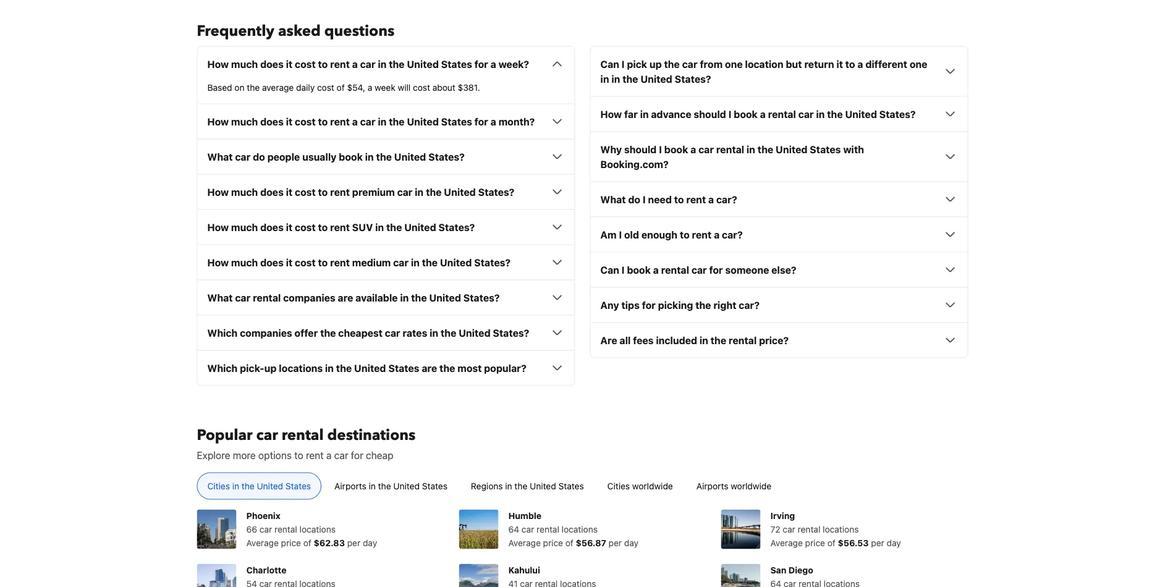 Task type: describe. For each thing, give the bounding box(es) containing it.
rental inside the humble 64 car rental locations average price of $56.87 per day
[[537, 524, 560, 534]]

$56.53
[[838, 538, 869, 548]]

car? for what do i need to rent a car?
[[717, 193, 737, 205]]

cost for how much does it cost to rent a car in the united states for a month?
[[295, 115, 316, 127]]

diego
[[789, 565, 814, 575]]

price?
[[759, 334, 789, 346]]

for left month?
[[475, 115, 488, 127]]

66
[[246, 524, 257, 534]]

a down can i pick up the car from one location but return it to a different one in in the united states?
[[760, 108, 766, 120]]

cities for cities worldwide
[[608, 481, 630, 491]]

72
[[771, 524, 781, 534]]

people
[[267, 151, 300, 162]]

$56.87
[[576, 538, 607, 548]]

book down old
[[627, 264, 651, 276]]

states down $381.
[[441, 115, 472, 127]]

far
[[625, 108, 638, 120]]

how much does it cost to rent premium car in the united states? button
[[207, 184, 565, 199]]

price for $56.53
[[805, 538, 825, 548]]

how far in advance should i book a rental car in the united states? button
[[601, 107, 958, 121]]

else?
[[772, 264, 797, 276]]

car inside how far in advance should i book a rental car in the united states? dropdown button
[[799, 108, 814, 120]]

car inside how much does it cost to rent a car in the united states for a week? dropdown button
[[360, 58, 376, 70]]

the up will
[[389, 58, 405, 70]]

car inside how much does it cost to rent medium car in the united states? dropdown button
[[393, 256, 409, 268]]

rent up can i book a rental car for someone else?
[[692, 229, 712, 240]]

a inside can i pick up the car from one location but return it to a different one in in the united states?
[[858, 58, 864, 70]]

$54,
[[347, 82, 365, 92]]

average
[[262, 82, 294, 92]]

average for 66
[[246, 538, 279, 548]]

how far in advance should i book a rental car in the united states?
[[601, 108, 916, 120]]

humble 64 car rental locations average price of $56.87 per day
[[509, 511, 639, 548]]

explore
[[197, 449, 230, 461]]

which pick-up locations in the united states are the most popular?
[[207, 362, 527, 374]]

medium
[[352, 256, 391, 268]]

it for how much does it cost to rent premium car in the united states?
[[286, 186, 293, 198]]

a left week?
[[491, 58, 496, 70]]

pick-
[[240, 362, 264, 374]]

the inside 'button'
[[378, 481, 391, 491]]

the right suv
[[386, 221, 402, 233]]

a up can i book a rental car for someone else?
[[714, 229, 720, 240]]

options
[[258, 449, 292, 461]]

irving
[[771, 511, 795, 521]]

do inside dropdown button
[[253, 151, 265, 162]]

cheap car rental in charlotte image
[[197, 564, 237, 587]]

return
[[805, 58, 834, 70]]

can i pick up the car from one location but return it to a different one in in the united states? button
[[601, 56, 958, 86]]

with
[[844, 143, 864, 155]]

should inside why should i book a car rental in the united states with booking.com?
[[625, 143, 657, 155]]

$62.83
[[314, 538, 345, 548]]

what for what car do people usually book in the united states?
[[207, 151, 233, 162]]

why should i book a car rental in the united states with booking.com?
[[601, 143, 864, 170]]

rent left premium
[[330, 186, 350, 198]]

does for how much does it cost to rent a car in the united states for a month?
[[260, 115, 284, 127]]

on
[[235, 82, 245, 92]]

price for $62.83
[[281, 538, 301, 548]]

based on the average daily cost of $54, a week will cost about $381.
[[207, 82, 480, 92]]

the inside why should i book a car rental in the united states with booking.com?
[[758, 143, 774, 155]]

to right 'enough'
[[680, 229, 690, 240]]

i inside what do i need to rent a car? dropdown button
[[643, 193, 646, 205]]

how much does it cost to rent a car in the united states for a month? button
[[207, 114, 565, 129]]

the down the return
[[827, 108, 843, 120]]

rent inside popular car rental destinations explore more options to rent a car for cheap
[[306, 449, 324, 461]]

someone
[[726, 264, 769, 276]]

does for how much does it cost to rent a car in the united states for a week?
[[260, 58, 284, 70]]

for left someone
[[710, 264, 723, 276]]

how much does it cost to rent suv in the united states?
[[207, 221, 475, 233]]

to right need
[[674, 193, 684, 205]]

the down what car do people usually book in the united states? dropdown button
[[426, 186, 442, 198]]

cost for how much does it cost to rent premium car in the united states?
[[295, 186, 316, 198]]

airports for airports in the united states
[[335, 481, 367, 491]]

of left the $54,
[[337, 82, 345, 92]]

states down rates
[[389, 362, 420, 374]]

cheapest
[[338, 327, 383, 339]]

any
[[601, 299, 619, 311]]

am
[[601, 229, 617, 240]]

1 horizontal spatial are
[[422, 362, 437, 374]]

up inside can i pick up the car from one location but return it to a different one in in the united states?
[[650, 58, 662, 70]]

offer
[[295, 327, 318, 339]]

cheap car rental in phoenix image
[[197, 510, 237, 549]]

locations for phoenix
[[300, 524, 336, 534]]

does for how much does it cost to rent suv in the united states?
[[260, 221, 284, 233]]

i inside am i old enough to rent a car? dropdown button
[[619, 229, 622, 240]]

it for how much does it cost to rent a car in the united states for a week?
[[286, 58, 293, 70]]

64
[[509, 524, 519, 534]]

san
[[771, 565, 787, 575]]

car inside can i book a rental car for someone else? dropdown button
[[692, 264, 707, 276]]

it inside can i pick up the car from one location but return it to a different one in in the united states?
[[837, 58, 843, 70]]

does for how much does it cost to rent medium car in the united states?
[[260, 256, 284, 268]]

airports in the united states button
[[324, 473, 458, 500]]

the left right
[[696, 299, 711, 311]]

0 vertical spatial are
[[338, 292, 353, 303]]

a down why should i book a car rental in the united states with booking.com?
[[709, 193, 714, 205]]

old
[[624, 229, 639, 240]]

san diego
[[771, 565, 814, 575]]

how for how far in advance should i book a rental car in the united states?
[[601, 108, 622, 120]]

car inside irving 72 car rental locations average price of $56.53 per day
[[783, 524, 796, 534]]

charlotte link
[[197, 554, 386, 587]]

a inside why should i book a car rental in the united states with booking.com?
[[691, 143, 696, 155]]

rental inside popular car rental destinations explore more options to rent a car for cheap
[[282, 425, 324, 446]]

how much does it cost to rent medium car in the united states?
[[207, 256, 511, 268]]

much for how much does it cost to rent premium car in the united states?
[[231, 186, 258, 198]]

can i book a rental car for someone else? button
[[601, 262, 958, 277]]

humble
[[509, 511, 542, 521]]

i inside can i book a rental car for someone else? dropdown button
[[622, 264, 625, 276]]

can for can i pick up the car from one location but return it to a different one in in the united states?
[[601, 58, 620, 70]]

can for can i book a rental car for someone else?
[[601, 264, 620, 276]]

airports for airports worldwide
[[697, 481, 729, 491]]

cities for cities in the united states
[[207, 481, 230, 491]]

cost right will
[[413, 82, 430, 92]]

for inside popular car rental destinations explore more options to rent a car for cheap
[[351, 449, 363, 461]]

book inside dropdown button
[[339, 151, 363, 162]]

advance
[[651, 108, 692, 120]]

how much does it cost to rent suv in the united states? button
[[207, 220, 565, 235]]

united inside can i pick up the car from one location but return it to a different one in in the united states?
[[641, 73, 673, 85]]

airports worldwide button
[[686, 473, 782, 500]]

how much does it cost to rent premium car in the united states?
[[207, 186, 515, 198]]

available
[[356, 292, 398, 303]]

pick
[[627, 58, 647, 70]]

booking.com?
[[601, 158, 669, 170]]

to inside can i pick up the car from one location but return it to a different one in in the united states?
[[846, 58, 856, 70]]

in inside why should i book a car rental in the united states with booking.com?
[[747, 143, 756, 155]]

what car rental companies are available in the united states?
[[207, 292, 500, 303]]

worldwide for airports worldwide
[[731, 481, 772, 491]]

much for how much does it cost to rent a car in the united states for a week?
[[231, 58, 258, 70]]

the down will
[[389, 115, 405, 127]]

$381.
[[458, 82, 480, 92]]

more
[[233, 449, 256, 461]]

for right "tips" on the bottom of page
[[642, 299, 656, 311]]

rent right need
[[687, 193, 706, 205]]

rates
[[403, 327, 427, 339]]

cities in the united states
[[207, 481, 311, 491]]

how for how much does it cost to rent premium car in the united states?
[[207, 186, 229, 198]]

which pick-up locations in the united states are the most popular? button
[[207, 361, 565, 376]]

cost for how much does it cost to rent medium car in the united states?
[[295, 256, 316, 268]]

day for irving 72 car rental locations average price of $56.53 per day
[[887, 538, 901, 548]]

car inside what car do people usually book in the united states? dropdown button
[[235, 151, 251, 162]]

cheap car rental in irving image
[[721, 510, 761, 549]]

what do i need to rent a car?
[[601, 193, 737, 205]]

2 vertical spatial car?
[[739, 299, 760, 311]]

car inside what car rental companies are available in the united states? dropdown button
[[235, 292, 251, 303]]

in inside 'button'
[[369, 481, 376, 491]]

average for 72
[[771, 538, 803, 548]]

can i pick up the car from one location but return it to a different one in in the united states?
[[601, 58, 928, 85]]

the down cheapest
[[336, 362, 352, 374]]

rent left medium
[[330, 256, 350, 268]]

i inside can i pick up the car from one location but return it to a different one in in the united states?
[[622, 58, 625, 70]]

day for phoenix 66 car rental locations average price of $62.83 per day
[[363, 538, 377, 548]]

tab list containing cities in the united states
[[187, 473, 979, 500]]

am i old enough to rent a car? button
[[601, 227, 958, 242]]

how much does it cost to rent a car in the united states for a week? button
[[207, 56, 565, 71]]

the up rates
[[411, 292, 427, 303]]

regions in the united states button
[[461, 473, 595, 500]]

regions in the united states
[[471, 481, 584, 491]]

airports in the united states
[[335, 481, 448, 491]]

airports worldwide
[[697, 481, 772, 491]]

any tips for picking the right car?
[[601, 299, 760, 311]]

1 one from the left
[[725, 58, 743, 70]]

car inside the humble 64 car rental locations average price of $56.87 per day
[[522, 524, 534, 534]]

of for humble 64 car rental locations average price of $56.87 per day
[[566, 538, 574, 548]]

it for how much does it cost to rent a car in the united states for a month?
[[286, 115, 293, 127]]

cheap car rental in san diego image
[[721, 564, 761, 587]]

which for which companies offer the cheapest car rates  in the united states?
[[207, 327, 238, 339]]

are all fees included in the rental price?
[[601, 334, 789, 346]]

locations for humble
[[562, 524, 598, 534]]

how much does it cost to rent medium car in the united states? button
[[207, 255, 565, 270]]

states up $381.
[[441, 58, 472, 70]]

cost right the daily
[[317, 82, 334, 92]]

regions
[[471, 481, 503, 491]]



Task type: locate. For each thing, give the bounding box(es) containing it.
3 average from the left
[[771, 538, 803, 548]]

2 can from the top
[[601, 264, 620, 276]]

cost for how much does it cost to rent a car in the united states for a week?
[[295, 58, 316, 70]]

locations inside phoenix 66 car rental locations average price of $62.83 per day
[[300, 524, 336, 534]]

should inside how far in advance should i book a rental car in the united states? dropdown button
[[694, 108, 726, 120]]

per
[[347, 538, 361, 548], [609, 538, 622, 548], [871, 538, 885, 548]]

2 price from the left
[[543, 538, 563, 548]]

much inside dropdown button
[[231, 221, 258, 233]]

1 much from the top
[[231, 58, 258, 70]]

1 horizontal spatial day
[[624, 538, 639, 548]]

need
[[648, 193, 672, 205]]

up inside which pick-up locations in the united states are the most popular? dropdown button
[[264, 362, 277, 374]]

0 vertical spatial do
[[253, 151, 265, 162]]

0 vertical spatial companies
[[283, 292, 336, 303]]

a down advance
[[691, 143, 696, 155]]

0 horizontal spatial day
[[363, 538, 377, 548]]

popular car rental destinations explore more options to rent a car for cheap
[[197, 425, 416, 461]]

1 horizontal spatial average
[[509, 538, 541, 548]]

how for how much does it cost to rent a car in the united states for a month?
[[207, 115, 229, 127]]

the right on
[[247, 82, 260, 92]]

to inside popular car rental destinations explore more options to rent a car for cheap
[[294, 449, 303, 461]]

for inside dropdown button
[[475, 58, 488, 70]]

a inside popular car rental destinations explore more options to rent a car for cheap
[[326, 449, 332, 461]]

included
[[656, 334, 698, 346]]

charlotte
[[246, 565, 287, 575]]

how for how much does it cost to rent medium car in the united states?
[[207, 256, 229, 268]]

0 horizontal spatial price
[[281, 538, 301, 548]]

can inside can i pick up the car from one location but return it to a different one in in the united states?
[[601, 58, 620, 70]]

2 vertical spatial what
[[207, 292, 233, 303]]

fees
[[633, 334, 654, 346]]

can i book a rental car for someone else?
[[601, 264, 797, 276]]

price
[[281, 538, 301, 548], [543, 538, 563, 548], [805, 538, 825, 548]]

1 vertical spatial can
[[601, 264, 620, 276]]

a down the destinations
[[326, 449, 332, 461]]

do left need
[[628, 193, 641, 205]]

of left $56.53
[[828, 538, 836, 548]]

much for how much does it cost to rent a car in the united states for a month?
[[231, 115, 258, 127]]

1 worldwide from the left
[[633, 481, 673, 491]]

to inside dropdown button
[[318, 221, 328, 233]]

rental inside irving 72 car rental locations average price of $56.53 per day
[[798, 524, 821, 534]]

united inside 'button'
[[393, 481, 420, 491]]

why
[[601, 143, 622, 155]]

much for how much does it cost to rent medium car in the united states?
[[231, 256, 258, 268]]

per right $56.87
[[609, 538, 622, 548]]

2 per from the left
[[609, 538, 622, 548]]

1 horizontal spatial should
[[694, 108, 726, 120]]

which inside which companies offer the cheapest car rates  in the united states? dropdown button
[[207, 327, 238, 339]]

does inside how much does it cost to rent suv in the united states? dropdown button
[[260, 221, 284, 233]]

book inside why should i book a car rental in the united states with booking.com?
[[665, 143, 688, 155]]

the up humble
[[515, 481, 528, 491]]

1 which from the top
[[207, 327, 238, 339]]

4 does from the top
[[260, 221, 284, 233]]

i inside how far in advance should i book a rental car in the united states? dropdown button
[[729, 108, 732, 120]]

book down advance
[[665, 143, 688, 155]]

based
[[207, 82, 232, 92]]

price inside irving 72 car rental locations average price of $56.53 per day
[[805, 538, 825, 548]]

the right rates
[[441, 327, 457, 339]]

1 horizontal spatial worldwide
[[731, 481, 772, 491]]

price inside the humble 64 car rental locations average price of $56.87 per day
[[543, 538, 563, 548]]

1 airports from the left
[[335, 481, 367, 491]]

irving 72 car rental locations average price of $56.53 per day
[[771, 511, 901, 548]]

price up san diego link
[[805, 538, 825, 548]]

locations inside the humble 64 car rental locations average price of $56.87 per day
[[562, 524, 598, 534]]

i up "tips" on the bottom of page
[[622, 264, 625, 276]]

location
[[745, 58, 784, 70]]

rent inside dropdown button
[[330, 221, 350, 233]]

it inside dropdown button
[[286, 58, 293, 70]]

of
[[337, 82, 345, 92], [303, 538, 312, 548], [566, 538, 574, 548], [828, 538, 836, 548]]

i inside why should i book a car rental in the united states with booking.com?
[[659, 143, 662, 155]]

a up the $54,
[[352, 58, 358, 70]]

book up why should i book a car rental in the united states with booking.com?
[[734, 108, 758, 120]]

car inside phoenix 66 car rental locations average price of $62.83 per day
[[260, 524, 272, 534]]

0 horizontal spatial up
[[264, 362, 277, 374]]

states down options
[[286, 481, 311, 491]]

2 one from the left
[[910, 58, 928, 70]]

average inside irving 72 car rental locations average price of $56.53 per day
[[771, 538, 803, 548]]

1 vertical spatial companies
[[240, 327, 292, 339]]

3 much from the top
[[231, 186, 258, 198]]

day right $56.53
[[887, 538, 901, 548]]

of inside the humble 64 car rental locations average price of $56.87 per day
[[566, 538, 574, 548]]

1 vertical spatial which
[[207, 362, 238, 374]]

it inside dropdown button
[[286, 221, 293, 233]]

tab list
[[187, 473, 979, 500]]

day right $56.87
[[624, 538, 639, 548]]

but
[[786, 58, 802, 70]]

2 worldwide from the left
[[731, 481, 772, 491]]

4 much from the top
[[231, 221, 258, 233]]

car inside how much does it cost to rent a car in the united states for a month? dropdown button
[[360, 115, 376, 127]]

which
[[207, 327, 238, 339], [207, 362, 238, 374]]

states? inside can i pick up the car from one location but return it to a different one in in the united states?
[[675, 73, 711, 85]]

to right options
[[294, 449, 303, 461]]

locations up $56.53
[[823, 524, 859, 534]]

do
[[253, 151, 265, 162], [628, 193, 641, 205]]

states inside 'button'
[[422, 481, 448, 491]]

which for which pick-up locations in the united states are the most popular?
[[207, 362, 238, 374]]

1 vertical spatial should
[[625, 143, 657, 155]]

2 horizontal spatial price
[[805, 538, 825, 548]]

locations inside dropdown button
[[279, 362, 323, 374]]

it for how much does it cost to rent medium car in the united states?
[[286, 256, 293, 268]]

kahului
[[509, 565, 540, 575]]

the down how much does it cost to rent a car in the united states for a month? dropdown button
[[376, 151, 392, 162]]

rent left suv
[[330, 221, 350, 233]]

3 does from the top
[[260, 186, 284, 198]]

cities
[[207, 481, 230, 491], [608, 481, 630, 491]]

price inside phoenix 66 car rental locations average price of $62.83 per day
[[281, 538, 301, 548]]

per for $62.83
[[347, 538, 361, 548]]

should
[[694, 108, 726, 120], [625, 143, 657, 155]]

the left most
[[440, 362, 455, 374]]

it for how much does it cost to rent suv in the united states?
[[286, 221, 293, 233]]

to up 'based on the average daily cost of $54, a week will cost about $381.'
[[318, 58, 328, 70]]

0 horizontal spatial average
[[246, 538, 279, 548]]

does
[[260, 58, 284, 70], [260, 115, 284, 127], [260, 186, 284, 198], [260, 221, 284, 233], [260, 256, 284, 268]]

i left old
[[619, 229, 622, 240]]

asked
[[278, 21, 321, 41]]

of left $56.87
[[566, 538, 574, 548]]

what for what car rental companies are available in the united states?
[[207, 292, 233, 303]]

average inside the humble 64 car rental locations average price of $56.87 per day
[[509, 538, 541, 548]]

what do i need to rent a car? button
[[601, 192, 958, 207]]

1 per from the left
[[347, 538, 361, 548]]

average down 64
[[509, 538, 541, 548]]

what car do people usually book in the united states? button
[[207, 149, 565, 164]]

2 airports from the left
[[697, 481, 729, 491]]

3 day from the left
[[887, 538, 901, 548]]

to inside dropdown button
[[318, 58, 328, 70]]

car?
[[717, 193, 737, 205], [722, 229, 743, 240], [739, 299, 760, 311]]

1 vertical spatial up
[[264, 362, 277, 374]]

1 can from the top
[[601, 58, 620, 70]]

what inside dropdown button
[[207, 151, 233, 162]]

am i old enough to rent a car?
[[601, 229, 743, 240]]

companies up pick-
[[240, 327, 292, 339]]

0 vertical spatial what
[[207, 151, 233, 162]]

cost down the daily
[[295, 115, 316, 127]]

cities in the united states button
[[197, 473, 322, 500]]

san diego link
[[721, 554, 911, 587]]

worldwide inside "airports worldwide" button
[[731, 481, 772, 491]]

do left people
[[253, 151, 265, 162]]

airports inside 'button'
[[335, 481, 367, 491]]

rental
[[768, 108, 796, 120], [717, 143, 745, 155], [661, 264, 689, 276], [253, 292, 281, 303], [729, 334, 757, 346], [282, 425, 324, 446], [275, 524, 297, 534], [537, 524, 560, 534], [798, 524, 821, 534]]

car inside why should i book a car rental in the united states with booking.com?
[[699, 143, 714, 155]]

to up usually
[[318, 115, 328, 127]]

car? up someone
[[722, 229, 743, 240]]

about
[[433, 82, 456, 92]]

are left available
[[338, 292, 353, 303]]

all
[[620, 334, 631, 346]]

airports down cheap
[[335, 481, 367, 491]]

the right offer
[[320, 327, 336, 339]]

0 vertical spatial can
[[601, 58, 620, 70]]

how much does it cost to rent a car in the united states for a month?
[[207, 115, 535, 127]]

0 horizontal spatial do
[[253, 151, 265, 162]]

car inside how much does it cost to rent premium car in the united states? dropdown button
[[397, 186, 413, 198]]

the right pick
[[664, 58, 680, 70]]

1 horizontal spatial per
[[609, 538, 622, 548]]

does inside how much does it cost to rent medium car in the united states? dropdown button
[[260, 256, 284, 268]]

cost left suv
[[295, 221, 316, 233]]

are
[[601, 334, 618, 346]]

0 horizontal spatial one
[[725, 58, 743, 70]]

a down 'enough'
[[653, 264, 659, 276]]

suv
[[352, 221, 373, 233]]

does for how much does it cost to rent premium car in the united states?
[[260, 186, 284, 198]]

of for phoenix 66 car rental locations average price of $62.83 per day
[[303, 538, 312, 548]]

2 average from the left
[[509, 538, 541, 548]]

the down cheap
[[378, 481, 391, 491]]

month?
[[499, 115, 535, 127]]

1 vertical spatial what
[[601, 193, 626, 205]]

i left pick
[[622, 58, 625, 70]]

5 does from the top
[[260, 256, 284, 268]]

2 which from the top
[[207, 362, 238, 374]]

cost down how much does it cost to rent suv in the united states?
[[295, 256, 316, 268]]

rental inside why should i book a car rental in the united states with booking.com?
[[717, 143, 745, 155]]

0 horizontal spatial are
[[338, 292, 353, 303]]

cost inside dropdown button
[[295, 58, 316, 70]]

the down right
[[711, 334, 727, 346]]

average down 72
[[771, 538, 803, 548]]

does inside how much does it cost to rent premium car in the united states? dropdown button
[[260, 186, 284, 198]]

cheap
[[366, 449, 394, 461]]

car? right right
[[739, 299, 760, 311]]

picking
[[658, 299, 693, 311]]

should up booking.com?
[[625, 143, 657, 155]]

2 horizontal spatial average
[[771, 538, 803, 548]]

0 vertical spatial should
[[694, 108, 726, 120]]

1 horizontal spatial airports
[[697, 481, 729, 491]]

locations for irving
[[823, 524, 859, 534]]

per right '$62.83'
[[347, 538, 361, 548]]

any tips for picking the right car? button
[[601, 298, 958, 312]]

up
[[650, 58, 662, 70], [264, 362, 277, 374]]

cost inside dropdown button
[[295, 221, 316, 233]]

kahului link
[[459, 554, 648, 587]]

locations up '$62.83'
[[300, 524, 336, 534]]

what car do people usually book in the united states?
[[207, 151, 465, 162]]

cost for how much does it cost to rent suv in the united states?
[[295, 221, 316, 233]]

much inside dropdown button
[[231, 58, 258, 70]]

5 much from the top
[[231, 256, 258, 268]]

how inside dropdown button
[[207, 58, 229, 70]]

how for how much does it cost to rent suv in the united states?
[[207, 221, 229, 233]]

enough
[[642, 229, 678, 240]]

of inside irving 72 car rental locations average price of $56.53 per day
[[828, 538, 836, 548]]

car? for am i old enough to rent a car?
[[722, 229, 743, 240]]

one
[[725, 58, 743, 70], [910, 58, 928, 70]]

of inside phoenix 66 car rental locations average price of $62.83 per day
[[303, 538, 312, 548]]

day inside the humble 64 car rental locations average price of $56.87 per day
[[624, 538, 639, 548]]

to left suv
[[318, 221, 328, 233]]

cities worldwide
[[608, 481, 673, 491]]

per for $56.53
[[871, 538, 885, 548]]

a down the $54,
[[352, 115, 358, 127]]

i up why should i book a car rental in the united states with booking.com?
[[729, 108, 732, 120]]

per inside the humble 64 car rental locations average price of $56.87 per day
[[609, 538, 622, 548]]

for left cheap
[[351, 449, 363, 461]]

book
[[734, 108, 758, 120], [665, 143, 688, 155], [339, 151, 363, 162], [627, 264, 651, 276]]

cheap car rental in humble image
[[459, 510, 499, 549]]

do inside dropdown button
[[628, 193, 641, 205]]

car inside which companies offer the cheapest car rates  in the united states? dropdown button
[[385, 327, 400, 339]]

right
[[714, 299, 737, 311]]

united inside why should i book a car rental in the united states with booking.com?
[[776, 143, 808, 155]]

how for how much does it cost to rent a car in the united states for a week?
[[207, 58, 229, 70]]

states left regions
[[422, 481, 448, 491]]

2 horizontal spatial day
[[887, 538, 901, 548]]

day for humble 64 car rental locations average price of $56.87 per day
[[624, 538, 639, 548]]

tips
[[622, 299, 640, 311]]

3 per from the left
[[871, 538, 885, 548]]

a
[[352, 58, 358, 70], [491, 58, 496, 70], [858, 58, 864, 70], [368, 82, 372, 92], [760, 108, 766, 120], [352, 115, 358, 127], [491, 115, 496, 127], [691, 143, 696, 155], [709, 193, 714, 205], [714, 229, 720, 240], [653, 264, 659, 276], [326, 449, 332, 461]]

the
[[389, 58, 405, 70], [664, 58, 680, 70], [623, 73, 638, 85], [247, 82, 260, 92], [827, 108, 843, 120], [389, 115, 405, 127], [758, 143, 774, 155], [376, 151, 392, 162], [426, 186, 442, 198], [386, 221, 402, 233], [422, 256, 438, 268], [411, 292, 427, 303], [696, 299, 711, 311], [320, 327, 336, 339], [441, 327, 457, 339], [711, 334, 727, 346], [336, 362, 352, 374], [440, 362, 455, 374], [242, 481, 255, 491], [378, 481, 391, 491], [515, 481, 528, 491]]

worldwide inside the cities worldwide button
[[633, 481, 673, 491]]

i left need
[[643, 193, 646, 205]]

are all fees included in the rental price? button
[[601, 333, 958, 348]]

1 horizontal spatial up
[[650, 58, 662, 70]]

a left month?
[[491, 115, 496, 127]]

0 horizontal spatial cities
[[207, 481, 230, 491]]

what for what do i need to rent a car?
[[601, 193, 626, 205]]

2 horizontal spatial per
[[871, 538, 885, 548]]

per for $56.87
[[609, 538, 622, 548]]

cheap car rental in kahului image
[[459, 564, 499, 587]]

the down how far in advance should i book a rental car in the united states?
[[758, 143, 774, 155]]

how inside dropdown button
[[207, 221, 229, 233]]

airports inside button
[[697, 481, 729, 491]]

price up kahului link
[[543, 538, 563, 548]]

1 vertical spatial car?
[[722, 229, 743, 240]]

1 horizontal spatial one
[[910, 58, 928, 70]]

car inside can i pick up the car from one location but return it to a different one in in the united states?
[[682, 58, 698, 70]]

1 vertical spatial do
[[628, 193, 641, 205]]

1 price from the left
[[281, 538, 301, 548]]

united
[[407, 58, 439, 70], [641, 73, 673, 85], [846, 108, 877, 120], [407, 115, 439, 127], [776, 143, 808, 155], [394, 151, 426, 162], [444, 186, 476, 198], [404, 221, 436, 233], [440, 256, 472, 268], [429, 292, 461, 303], [459, 327, 491, 339], [354, 362, 386, 374], [257, 481, 283, 491], [393, 481, 420, 491], [530, 481, 556, 491]]

cities worldwide button
[[597, 473, 684, 500]]

to right the return
[[846, 58, 856, 70]]

states inside why should i book a car rental in the united states with booking.com?
[[810, 143, 841, 155]]

day inside irving 72 car rental locations average price of $56.53 per day
[[887, 538, 901, 548]]

0 horizontal spatial worldwide
[[633, 481, 673, 491]]

car? down why should i book a car rental in the united states with booking.com?
[[717, 193, 737, 205]]

locations inside irving 72 car rental locations average price of $56.53 per day
[[823, 524, 859, 534]]

average for 64
[[509, 538, 541, 548]]

per inside phoenix 66 car rental locations average price of $62.83 per day
[[347, 538, 361, 548]]

can inside can i book a rental car for someone else? dropdown button
[[601, 264, 620, 276]]

to down usually
[[318, 186, 328, 198]]

1 average from the left
[[246, 538, 279, 548]]

day inside phoenix 66 car rental locations average price of $62.83 per day
[[363, 538, 377, 548]]

the down more at the bottom left of the page
[[242, 481, 255, 491]]

which companies offer the cheapest car rates  in the united states? button
[[207, 325, 565, 340]]

companies
[[283, 292, 336, 303], [240, 327, 292, 339]]

does inside how much does it cost to rent a car in the united states for a month? dropdown button
[[260, 115, 284, 127]]

are down rates
[[422, 362, 437, 374]]

should right advance
[[694, 108, 726, 120]]

the up what car rental companies are available in the united states? dropdown button
[[422, 256, 438, 268]]

most
[[458, 362, 482, 374]]

popular?
[[484, 362, 527, 374]]

2 cities from the left
[[608, 481, 630, 491]]

phoenix 66 car rental locations average price of $62.83 per day
[[246, 511, 377, 548]]

one right different
[[910, 58, 928, 70]]

0 horizontal spatial per
[[347, 538, 361, 548]]

frequently
[[197, 21, 275, 41]]

day right '$62.83'
[[363, 538, 377, 548]]

per inside irving 72 car rental locations average price of $56.53 per day
[[871, 538, 885, 548]]

does inside how much does it cost to rent a car in the united states for a week? dropdown button
[[260, 58, 284, 70]]

0 vertical spatial up
[[650, 58, 662, 70]]

0 vertical spatial car?
[[717, 193, 737, 205]]

3 price from the left
[[805, 538, 825, 548]]

companies up offer
[[283, 292, 336, 303]]

rent
[[330, 58, 350, 70], [330, 115, 350, 127], [330, 186, 350, 198], [687, 193, 706, 205], [330, 221, 350, 233], [692, 229, 712, 240], [330, 256, 350, 268], [306, 449, 324, 461]]

premium
[[352, 186, 395, 198]]

1 horizontal spatial cities
[[608, 481, 630, 491]]

week?
[[499, 58, 529, 70]]

daily
[[296, 82, 315, 92]]

how
[[207, 58, 229, 70], [601, 108, 622, 120], [207, 115, 229, 127], [207, 186, 229, 198], [207, 221, 229, 233], [207, 256, 229, 268]]

to down how much does it cost to rent suv in the united states?
[[318, 256, 328, 268]]

1 horizontal spatial price
[[543, 538, 563, 548]]

per right $56.53
[[871, 538, 885, 548]]

what
[[207, 151, 233, 162], [601, 193, 626, 205], [207, 292, 233, 303]]

1 vertical spatial are
[[422, 362, 437, 374]]

0 horizontal spatial airports
[[335, 481, 367, 491]]

which companies offer the cheapest car rates  in the united states?
[[207, 327, 529, 339]]

much for how much does it cost to rent suv in the united states?
[[231, 221, 258, 233]]

0 vertical spatial which
[[207, 327, 238, 339]]

1 does from the top
[[260, 58, 284, 70]]

the down pick
[[623, 73, 638, 85]]

states up the humble 64 car rental locations average price of $56.87 per day
[[559, 481, 584, 491]]

i up booking.com?
[[659, 143, 662, 155]]

book right usually
[[339, 151, 363, 162]]

can
[[601, 58, 620, 70], [601, 264, 620, 276]]

price for $56.87
[[543, 538, 563, 548]]

worldwide for cities worldwide
[[633, 481, 673, 491]]

rent right options
[[306, 449, 324, 461]]

which inside which pick-up locations in the united states are the most popular? dropdown button
[[207, 362, 238, 374]]

1 cities from the left
[[207, 481, 230, 491]]

2 does from the top
[[260, 115, 284, 127]]

2 day from the left
[[624, 538, 639, 548]]

average down the 66
[[246, 538, 279, 548]]

can up "any"
[[601, 264, 620, 276]]

0 horizontal spatial should
[[625, 143, 657, 155]]

for up $381.
[[475, 58, 488, 70]]

popular
[[197, 425, 253, 446]]

locations down offer
[[279, 362, 323, 374]]

1 day from the left
[[363, 538, 377, 548]]

what car rental companies are available in the united states? button
[[207, 290, 565, 305]]

1 horizontal spatial do
[[628, 193, 641, 205]]

will
[[398, 82, 411, 92]]

cost up the daily
[[295, 58, 316, 70]]

rent inside dropdown button
[[330, 58, 350, 70]]

different
[[866, 58, 908, 70]]

2 much from the top
[[231, 115, 258, 127]]

much
[[231, 58, 258, 70], [231, 115, 258, 127], [231, 186, 258, 198], [231, 221, 258, 233], [231, 256, 258, 268]]

average inside phoenix 66 car rental locations average price of $62.83 per day
[[246, 538, 279, 548]]

a right the $54,
[[368, 82, 372, 92]]

states left with
[[810, 143, 841, 155]]

rental inside phoenix 66 car rental locations average price of $62.83 per day
[[275, 524, 297, 534]]

rent down 'based on the average daily cost of $54, a week will cost about $381.'
[[330, 115, 350, 127]]

questions
[[325, 21, 395, 41]]

of for irving 72 car rental locations average price of $56.53 per day
[[828, 538, 836, 548]]



Task type: vqa. For each thing, say whether or not it's contained in the screenshot.
bottommost taxi
no



